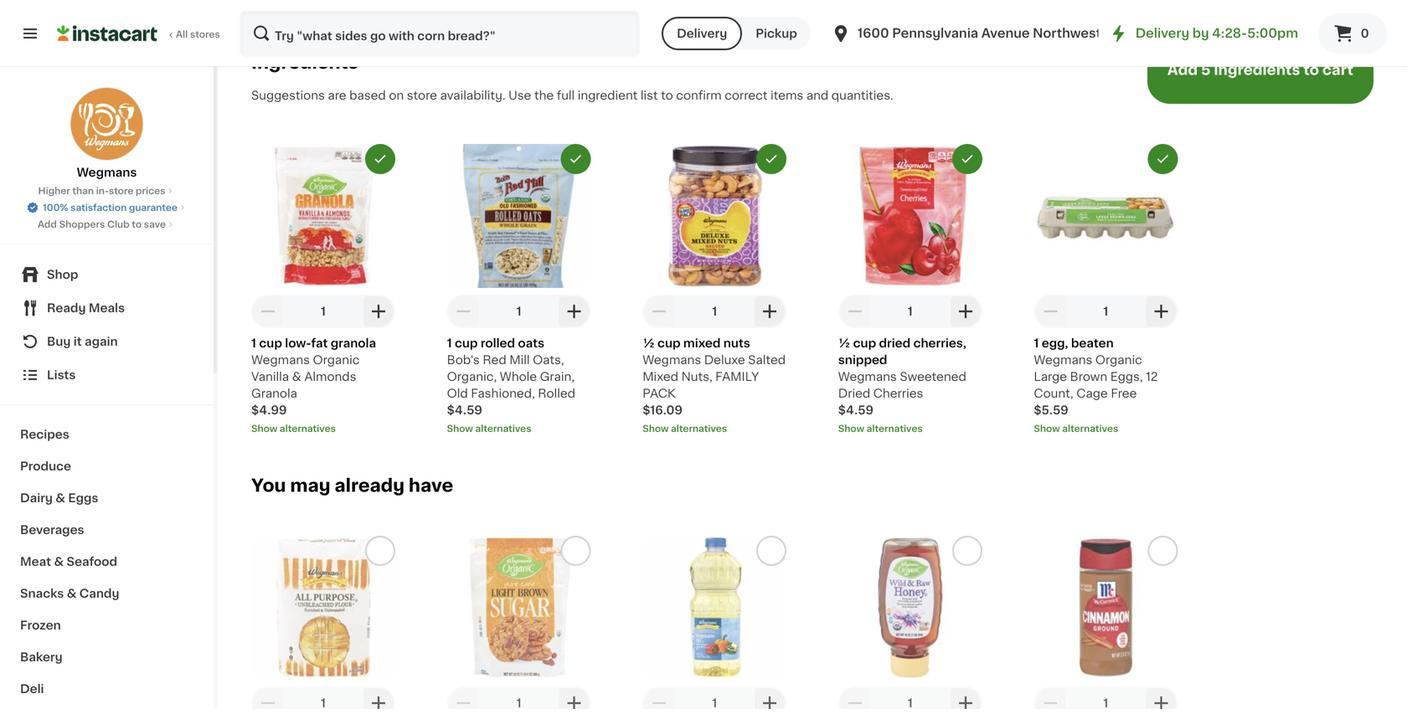 Task type: vqa. For each thing, say whether or not it's contained in the screenshot.


Task type: locate. For each thing, give the bounding box(es) containing it.
0 horizontal spatial organic
[[313, 354, 360, 366]]

show down dried at the right of the page
[[839, 424, 865, 434]]

cup inside the ½ cup mixed nuts wegmans deluxe salted mixed nuts, family pack $16.09 show alternatives
[[658, 338, 681, 349]]

$4.59 down 'old'
[[447, 405, 483, 416]]

alternatives inside the ½ cup mixed nuts wegmans deluxe salted mixed nuts, family pack $16.09 show alternatives
[[671, 424, 727, 434]]

save
[[144, 220, 166, 229]]

cup up snipped
[[854, 338, 877, 349]]

½
[[643, 338, 655, 349], [839, 338, 851, 349]]

2 organic from the left
[[1096, 354, 1143, 366]]

2 unselect item image from the left
[[764, 152, 779, 167]]

1 horizontal spatial $4.59
[[839, 405, 874, 416]]

old
[[447, 388, 468, 400]]

to right list
[[661, 90, 674, 101]]

full
[[557, 90, 575, 101]]

it
[[74, 336, 82, 348]]

unselect item image down items
[[764, 152, 779, 167]]

cup inside 1 cup rolled oats bob's red mill oats, organic, whole grain, old fashioned, rolled $4.59 show alternatives
[[455, 338, 478, 349]]

cage
[[1077, 388, 1108, 400]]

wegmans down egg,
[[1034, 354, 1093, 366]]

& left eggs
[[56, 493, 65, 504]]

unselect item image for ½ cup dried cherries, snipped
[[960, 152, 975, 167]]

100%
[[43, 203, 68, 212]]

1 vertical spatial store
[[109, 186, 134, 196]]

0 horizontal spatial unselect item image
[[373, 152, 388, 167]]

1 horizontal spatial unselect item image
[[960, 152, 975, 167]]

store right on
[[407, 90, 437, 101]]

& for candy
[[67, 588, 77, 600]]

add down the "100%"
[[38, 220, 57, 229]]

seafood
[[67, 556, 117, 568]]

delivery inside button
[[677, 28, 728, 39]]

5 show from the left
[[1034, 424, 1061, 434]]

produce
[[20, 461, 71, 473]]

snacks & candy
[[20, 588, 119, 600]]

add shoppers club to save
[[38, 220, 166, 229]]

delivery left by
[[1136, 27, 1190, 39]]

0 horizontal spatial unselect item image
[[569, 152, 584, 167]]

add for add shoppers club to save
[[38, 220, 57, 229]]

0 horizontal spatial add
[[38, 220, 57, 229]]

alternatives down $16.09
[[671, 424, 727, 434]]

show down 'old'
[[447, 424, 473, 434]]

1 horizontal spatial delivery
[[1136, 27, 1190, 39]]

product group
[[251, 144, 396, 436], [447, 144, 591, 436], [643, 144, 787, 436], [839, 144, 983, 436], [1034, 144, 1179, 436], [251, 536, 396, 710], [447, 536, 591, 710], [643, 536, 787, 710], [839, 536, 983, 710], [1034, 536, 1179, 710]]

& left candy
[[67, 588, 77, 600]]

dairy & eggs link
[[10, 483, 204, 515]]

1 unselect item image from the left
[[373, 152, 388, 167]]

1 inside 1 egg, beaten wegmans organic large brown eggs, 12 count, cage free $5.59 show alternatives
[[1034, 338, 1039, 349]]

3 show alternatives button from the left
[[643, 422, 787, 436]]

2 ½ from the left
[[839, 338, 851, 349]]

cup for rolled
[[455, 338, 478, 349]]

show down $5.59
[[1034, 424, 1061, 434]]

delivery for delivery by 4:28-5:00pm
[[1136, 27, 1190, 39]]

add shoppers club to save link
[[38, 218, 176, 231]]

4 alternatives from the left
[[867, 424, 923, 434]]

to left save on the top left of page
[[132, 220, 142, 229]]

all stores
[[176, 30, 220, 39]]

show down '$4.99'
[[251, 424, 278, 434]]

½ for ½ cup dried cherries, snipped
[[839, 338, 851, 349]]

organic
[[313, 354, 360, 366], [1096, 354, 1143, 366]]

4 cup from the left
[[854, 338, 877, 349]]

unselect item image for 1 cup rolled oats
[[569, 152, 584, 167]]

bob's
[[447, 354, 480, 366]]

2 unselect item image from the left
[[960, 152, 975, 167]]

grain,
[[540, 371, 575, 383]]

low-
[[285, 338, 311, 349]]

0 horizontal spatial $4.59
[[447, 405, 483, 416]]

0 vertical spatial to
[[1304, 63, 1320, 77]]

5
[[1202, 63, 1211, 77]]

increment quantity image
[[956, 302, 976, 322], [1152, 302, 1172, 322], [369, 694, 389, 710], [760, 694, 780, 710], [956, 694, 976, 710], [1152, 694, 1172, 710]]

0 horizontal spatial delivery
[[677, 28, 728, 39]]

mixed
[[643, 371, 679, 383]]

1 horizontal spatial to
[[661, 90, 674, 101]]

$4.59
[[447, 405, 483, 416], [839, 405, 874, 416]]

1 horizontal spatial unselect item image
[[764, 152, 779, 167]]

than
[[72, 186, 94, 196]]

$4.59 inside 1 cup rolled oats bob's red mill oats, organic, whole grain, old fashioned, rolled $4.59 show alternatives
[[447, 405, 483, 416]]

by
[[1193, 27, 1210, 39]]

meat & seafood link
[[10, 546, 204, 578]]

have
[[409, 477, 453, 495]]

mixed
[[684, 338, 721, 349]]

½ inside ½ cup dried cherries, snipped wegmans sweetened dried cherries $4.59 show alternatives
[[839, 338, 851, 349]]

1 horizontal spatial store
[[407, 90, 437, 101]]

2 show from the left
[[447, 424, 473, 434]]

dried
[[879, 338, 911, 349]]

1 horizontal spatial organic
[[1096, 354, 1143, 366]]

show down $16.09
[[643, 424, 669, 434]]

½ up snipped
[[839, 338, 851, 349]]

delivery inside "link"
[[1136, 27, 1190, 39]]

3 show from the left
[[643, 424, 669, 434]]

free
[[1111, 388, 1137, 400]]

None search field
[[240, 10, 640, 57]]

1 alternatives from the left
[[280, 424, 336, 434]]

unselect item image
[[373, 152, 388, 167], [764, 152, 779, 167]]

recipes link
[[10, 419, 204, 451]]

add 5 ingredients to cart
[[1168, 63, 1354, 77]]

wegmans inside 1 cup low-fat granola wegmans organic vanilla & almonds granola $4.99 show alternatives
[[251, 354, 310, 366]]

beverages
[[20, 525, 84, 536]]

granola
[[331, 338, 376, 349]]

cup inside ½ cup dried cherries, snipped wegmans sweetened dried cherries $4.59 show alternatives
[[854, 338, 877, 349]]

organic up eggs,
[[1096, 354, 1143, 366]]

12
[[1146, 371, 1159, 383]]

deluxe
[[705, 354, 746, 366]]

1 horizontal spatial add
[[1168, 63, 1198, 77]]

increment quantity image for 1 cup rolled oats
[[564, 302, 585, 322]]

alternatives down '$4.99'
[[280, 424, 336, 434]]

1 show from the left
[[251, 424, 278, 434]]

show alternatives button down fashioned,
[[447, 422, 591, 436]]

bakery link
[[10, 642, 204, 674]]

increment quantity image
[[369, 302, 389, 322], [564, 302, 585, 322], [760, 302, 780, 322], [564, 694, 585, 710]]

show alternatives button for $4.99
[[251, 422, 396, 436]]

1 vertical spatial to
[[661, 90, 674, 101]]

store up 100% satisfaction guarantee
[[109, 186, 134, 196]]

& for seafood
[[54, 556, 64, 568]]

½ cup dried cherries, snipped wegmans sweetened dried cherries $4.59 show alternatives
[[839, 338, 967, 434]]

cup left low-
[[259, 338, 282, 349]]

cup for low-
[[259, 338, 282, 349]]

alternatives down the cage
[[1063, 424, 1119, 434]]

1 cup from the left
[[259, 338, 282, 349]]

1 show alternatives button from the left
[[251, 422, 396, 436]]

cup inside 1 cup low-fat granola wegmans organic vanilla & almonds granola $4.99 show alternatives
[[259, 338, 282, 349]]

club
[[107, 220, 130, 229]]

on
[[389, 90, 404, 101]]

may
[[290, 477, 331, 495]]

&
[[292, 371, 302, 383], [56, 493, 65, 504], [54, 556, 64, 568], [67, 588, 77, 600]]

add inside add 5 ingredients to cart "button"
[[1168, 63, 1198, 77]]

pickup button
[[743, 17, 811, 50]]

service type group
[[662, 17, 811, 50]]

ingredients
[[251, 54, 359, 71]]

sweetened
[[900, 371, 967, 383]]

2 vertical spatial to
[[132, 220, 142, 229]]

0 button
[[1319, 13, 1388, 54]]

0 horizontal spatial ½
[[643, 338, 655, 349]]

cup for dried
[[854, 338, 877, 349]]

3 unselect item image from the left
[[1156, 152, 1171, 167]]

quantities.
[[832, 90, 894, 101]]

organic up almonds
[[313, 354, 360, 366]]

snacks & candy link
[[10, 578, 204, 610]]

wegmans up mixed
[[643, 354, 702, 366]]

wegmans inside ½ cup dried cherries, snipped wegmans sweetened dried cherries $4.59 show alternatives
[[839, 371, 897, 383]]

alternatives inside 1 egg, beaten wegmans organic large brown eggs, 12 count, cage free $5.59 show alternatives
[[1063, 424, 1119, 434]]

add 5 ingredients to cart button
[[1148, 38, 1374, 104]]

deli link
[[10, 674, 204, 706]]

show alternatives button down cherries
[[839, 422, 983, 436]]

unselect item image
[[569, 152, 584, 167], [960, 152, 975, 167], [1156, 152, 1171, 167]]

wegmans link
[[70, 87, 144, 181]]

4 show alternatives button from the left
[[839, 422, 983, 436]]

1 unselect item image from the left
[[569, 152, 584, 167]]

confirm
[[676, 90, 722, 101]]

wegmans up higher than in-store prices link
[[77, 167, 137, 178]]

northwest
[[1033, 27, 1102, 39]]

& right the meat
[[54, 556, 64, 568]]

cup left 'mixed'
[[658, 338, 681, 349]]

add left 5
[[1168, 63, 1198, 77]]

3 cup from the left
[[658, 338, 681, 349]]

avenue
[[982, 27, 1030, 39]]

0
[[1361, 28, 1370, 39]]

& right vanilla
[[292, 371, 302, 383]]

5 show alternatives button from the left
[[1034, 422, 1179, 436]]

& inside 1 cup low-fat granola wegmans organic vanilla & almonds granola $4.99 show alternatives
[[292, 371, 302, 383]]

½ inside the ½ cup mixed nuts wegmans deluxe salted mixed nuts, family pack $16.09 show alternatives
[[643, 338, 655, 349]]

2 horizontal spatial to
[[1304, 63, 1320, 77]]

bakery
[[20, 652, 63, 664]]

2 $4.59 from the left
[[839, 405, 874, 416]]

2 horizontal spatial unselect item image
[[1156, 152, 1171, 167]]

1 vertical spatial add
[[38, 220, 57, 229]]

snacks
[[20, 588, 64, 600]]

1 horizontal spatial ½
[[839, 338, 851, 349]]

add for add 5 ingredients to cart
[[1168, 63, 1198, 77]]

show alternatives button for old
[[447, 422, 591, 436]]

0 vertical spatial add
[[1168, 63, 1198, 77]]

unselect item image down based
[[373, 152, 388, 167]]

1 organic from the left
[[313, 354, 360, 366]]

show alternatives button down almonds
[[251, 422, 396, 436]]

0 horizontal spatial to
[[132, 220, 142, 229]]

show alternatives button down nuts,
[[643, 422, 787, 436]]

wegmans inside 1 egg, beaten wegmans organic large brown eggs, 12 count, cage free $5.59 show alternatives
[[1034, 354, 1093, 366]]

alternatives inside 1 cup rolled oats bob's red mill oats, organic, whole grain, old fashioned, rolled $4.59 show alternatives
[[476, 424, 532, 434]]

decrement quantity image for ½ cup dried cherries, snipped
[[845, 302, 865, 322]]

2 show alternatives button from the left
[[447, 422, 591, 436]]

alternatives down fashioned,
[[476, 424, 532, 434]]

rolled
[[481, 338, 515, 349]]

show alternatives button for alternatives
[[839, 422, 983, 436]]

list
[[641, 90, 658, 101]]

again
[[85, 336, 118, 348]]

alternatives down cherries
[[867, 424, 923, 434]]

unselect item image for ½ cup mixed nuts
[[764, 152, 779, 167]]

higher
[[38, 186, 70, 196]]

whole
[[500, 371, 537, 383]]

to inside "button"
[[1304, 63, 1320, 77]]

4 show from the left
[[839, 424, 865, 434]]

5 alternatives from the left
[[1063, 424, 1119, 434]]

show inside 1 cup rolled oats bob's red mill oats, organic, whole grain, old fashioned, rolled $4.59 show alternatives
[[447, 424, 473, 434]]

1 inside 1 cup low-fat granola wegmans organic vanilla & almonds granola $4.99 show alternatives
[[251, 338, 256, 349]]

count,
[[1034, 388, 1074, 400]]

delivery up confirm
[[677, 28, 728, 39]]

wegmans down snipped
[[839, 371, 897, 383]]

decrement quantity image
[[258, 302, 278, 322], [454, 302, 474, 322], [650, 302, 670, 322], [845, 302, 865, 322], [454, 694, 474, 710], [650, 694, 670, 710]]

alternatives inside ½ cup dried cherries, snipped wegmans sweetened dried cherries $4.59 show alternatives
[[867, 424, 923, 434]]

you may already have
[[251, 477, 453, 495]]

you
[[251, 477, 286, 495]]

wegmans up vanilla
[[251, 354, 310, 366]]

unselect item image for 1 cup low-fat granola
[[373, 152, 388, 167]]

buy it again link
[[10, 325, 204, 359]]

delivery by 4:28-5:00pm link
[[1109, 23, 1299, 44]]

cup up bob's
[[455, 338, 478, 349]]

0 horizontal spatial store
[[109, 186, 134, 196]]

$4.59 down dried at the right of the page
[[839, 405, 874, 416]]

buy
[[47, 336, 71, 348]]

show inside 1 cup low-fat granola wegmans organic vanilla & almonds granola $4.99 show alternatives
[[251, 424, 278, 434]]

show alternatives button down the cage
[[1034, 422, 1179, 436]]

2 alternatives from the left
[[476, 424, 532, 434]]

decrement quantity image
[[1041, 302, 1061, 322], [258, 694, 278, 710], [845, 694, 865, 710], [1041, 694, 1061, 710]]

produce link
[[10, 451, 204, 483]]

to left cart
[[1304, 63, 1320, 77]]

ready meals link
[[10, 292, 204, 325]]

½ up mixed
[[643, 338, 655, 349]]

3 alternatives from the left
[[671, 424, 727, 434]]

2 cup from the left
[[455, 338, 478, 349]]

shoppers
[[59, 220, 105, 229]]

add inside add shoppers club to save link
[[38, 220, 57, 229]]

1 $4.59 from the left
[[447, 405, 483, 416]]

1 ½ from the left
[[643, 338, 655, 349]]

to for save
[[132, 220, 142, 229]]

egg,
[[1042, 338, 1069, 349]]

higher than in-store prices link
[[38, 184, 176, 198]]

show alternatives button for $16.09
[[643, 422, 787, 436]]

beaten
[[1072, 338, 1114, 349]]



Task type: describe. For each thing, give the bounding box(es) containing it.
pickup
[[756, 28, 798, 39]]

wegmans inside the ½ cup mixed nuts wegmans deluxe salted mixed nuts, family pack $16.09 show alternatives
[[643, 354, 702, 366]]

red
[[483, 354, 507, 366]]

granola
[[251, 388, 297, 400]]

organic,
[[447, 371, 497, 383]]

family
[[716, 371, 759, 383]]

cherries,
[[914, 338, 967, 349]]

instacart logo image
[[57, 23, 158, 44]]

pennsylvania
[[893, 27, 979, 39]]

shop link
[[10, 258, 204, 292]]

decrement quantity image for 1 cup low-fat granola
[[258, 302, 278, 322]]

lists
[[47, 370, 76, 381]]

already
[[335, 477, 405, 495]]

frozen link
[[10, 610, 204, 642]]

cherries
[[874, 388, 924, 400]]

cart
[[1323, 63, 1354, 77]]

store inside higher than in-store prices link
[[109, 186, 134, 196]]

cup for mixed
[[658, 338, 681, 349]]

oats,
[[533, 354, 564, 366]]

eggs,
[[1111, 371, 1143, 383]]

½ for ½ cup mixed nuts
[[643, 338, 655, 349]]

nuts
[[724, 338, 751, 349]]

ingredient
[[578, 90, 638, 101]]

and
[[807, 90, 829, 101]]

eggs
[[68, 493, 98, 504]]

recipes
[[20, 429, 69, 441]]

dried
[[839, 388, 871, 400]]

increment quantity image for 1 cup low-fat granola
[[369, 302, 389, 322]]

5:00pm
[[1248, 27, 1299, 39]]

organic inside 1 egg, beaten wegmans organic large brown eggs, 12 count, cage free $5.59 show alternatives
[[1096, 354, 1143, 366]]

the
[[535, 90, 554, 101]]

nuts,
[[682, 371, 713, 383]]

1600 pennsylvania avenue northwest
[[858, 27, 1102, 39]]

large
[[1034, 371, 1068, 383]]

ready
[[47, 303, 86, 314]]

ingredients
[[1215, 63, 1301, 77]]

unselect item image for 1 egg, beaten
[[1156, 152, 1171, 167]]

alternatives inside 1 cup low-fat granola wegmans organic vanilla & almonds granola $4.99 show alternatives
[[280, 424, 336, 434]]

decrement quantity image for ½ cup mixed nuts
[[650, 302, 670, 322]]

candy
[[79, 588, 119, 600]]

stores
[[190, 30, 220, 39]]

$16.09
[[643, 405, 683, 416]]

to for cart
[[1304, 63, 1320, 77]]

Search field
[[241, 12, 639, 55]]

increment quantity image for ½ cup mixed nuts
[[760, 302, 780, 322]]

show inside the ½ cup mixed nuts wegmans deluxe salted mixed nuts, family pack $16.09 show alternatives
[[643, 424, 669, 434]]

almonds
[[305, 371, 357, 383]]

beverages link
[[10, 515, 204, 546]]

organic inside 1 cup low-fat granola wegmans organic vanilla & almonds granola $4.99 show alternatives
[[313, 354, 360, 366]]

& for eggs
[[56, 493, 65, 504]]

all
[[176, 30, 188, 39]]

1 inside 1 cup rolled oats bob's red mill oats, organic, whole grain, old fashioned, rolled $4.59 show alternatives
[[447, 338, 452, 349]]

pack
[[643, 388, 676, 400]]

4:28-
[[1213, 27, 1248, 39]]

guarantee
[[129, 203, 178, 212]]

meals
[[89, 303, 125, 314]]

shop
[[47, 269, 78, 281]]

vanilla
[[251, 371, 289, 383]]

100% satisfaction guarantee button
[[26, 198, 188, 215]]

100% satisfaction guarantee
[[43, 203, 178, 212]]

$4.59 inside ½ cup dried cherries, snipped wegmans sweetened dried cherries $4.59 show alternatives
[[839, 405, 874, 416]]

1600
[[858, 27, 890, 39]]

delivery by 4:28-5:00pm
[[1136, 27, 1299, 39]]

availability.
[[440, 90, 506, 101]]

suggestions
[[251, 90, 325, 101]]

delivery button
[[662, 17, 743, 50]]

prices
[[136, 186, 165, 196]]

meat
[[20, 556, 51, 568]]

½ cup mixed nuts wegmans deluxe salted mixed nuts, family pack $16.09 show alternatives
[[643, 338, 786, 434]]

mill
[[510, 354, 530, 366]]

higher than in-store prices
[[38, 186, 165, 196]]

delivery for delivery
[[677, 28, 728, 39]]

decrement quantity image for 1 cup rolled oats
[[454, 302, 474, 322]]

buy it again
[[47, 336, 118, 348]]

fat
[[311, 338, 328, 349]]

show inside 1 egg, beaten wegmans organic large brown eggs, 12 count, cage free $5.59 show alternatives
[[1034, 424, 1061, 434]]

items
[[771, 90, 804, 101]]

1600 pennsylvania avenue northwest button
[[831, 10, 1102, 57]]

suggestions are based on store availability. use the full ingredient list to confirm correct items and quantities.
[[251, 90, 894, 101]]

0 vertical spatial store
[[407, 90, 437, 101]]

oats
[[518, 338, 545, 349]]

1 egg, beaten wegmans organic large brown eggs, 12 count, cage free $5.59 show alternatives
[[1034, 338, 1159, 434]]

correct
[[725, 90, 768, 101]]

$5.59
[[1034, 405, 1069, 416]]

dairy
[[20, 493, 53, 504]]

1 cup rolled oats bob's red mill oats, organic, whole grain, old fashioned, rolled $4.59 show alternatives
[[447, 338, 576, 434]]

salted
[[749, 354, 786, 366]]

show inside ½ cup dried cherries, snipped wegmans sweetened dried cherries $4.59 show alternatives
[[839, 424, 865, 434]]

$4.99
[[251, 405, 287, 416]]

in-
[[96, 186, 109, 196]]

show alternatives button for free
[[1034, 422, 1179, 436]]

wegmans logo image
[[70, 87, 144, 161]]

1 cup low-fat granola wegmans organic vanilla & almonds granola $4.99 show alternatives
[[251, 338, 376, 434]]



